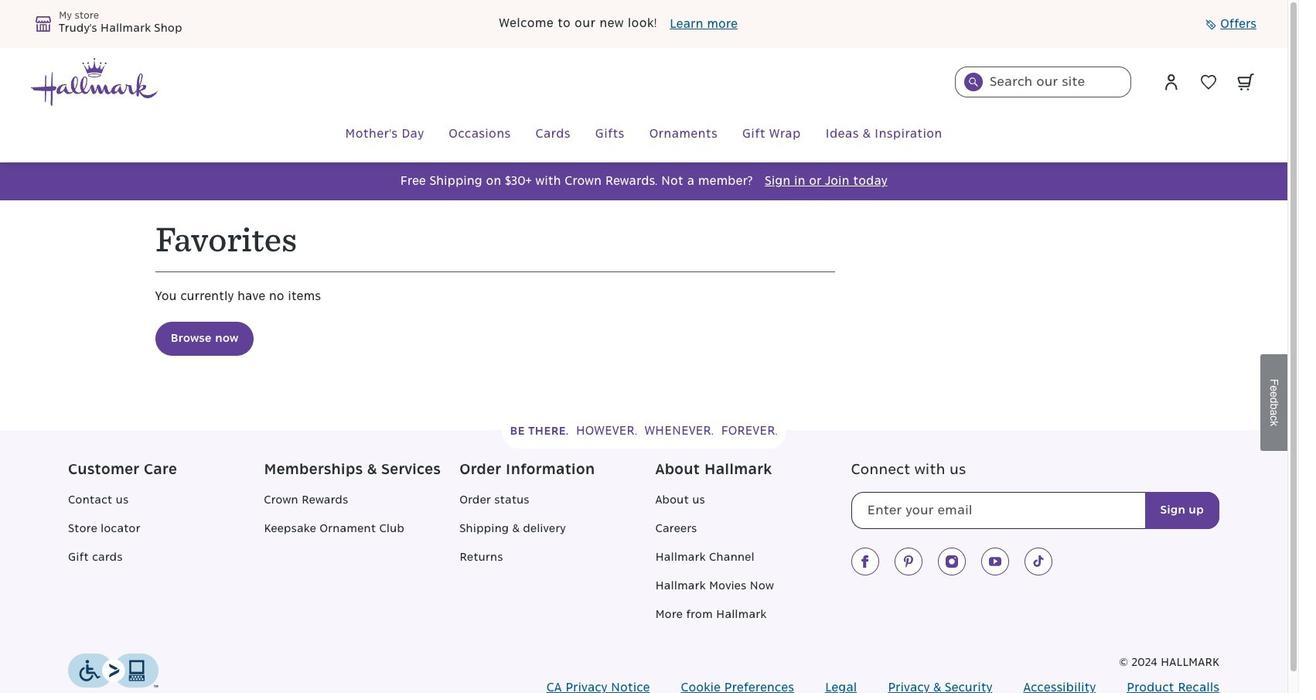 Task type: vqa. For each thing, say whether or not it's contained in the screenshot.
envelope image
no



Task type: locate. For each thing, give the bounding box(es) containing it.
about hallmark element
[[656, 461, 851, 635]]

memberships element
[[264, 461, 460, 635]]

sign in dropdown menu image
[[1163, 73, 1181, 91]]

Search search field
[[956, 67, 1132, 97]]

main menu. menu bar
[[31, 107, 1257, 162]]

None search field
[[956, 67, 1132, 97]]

essential accessibility image
[[68, 654, 159, 688]]

hallmark logo image
[[31, 58, 158, 106]]

we on youtube image
[[989, 556, 1002, 568]]



Task type: describe. For each thing, give the bounding box(es) containing it.
our instagram image
[[946, 556, 958, 568]]

we on tiktok image
[[1033, 556, 1045, 568]]

we on facebook image
[[859, 556, 872, 568]]

Email email field
[[852, 492, 1220, 529]]

view your cart with 0 items. image
[[1238, 74, 1255, 91]]

order information element
[[460, 461, 656, 635]]

customer care element
[[68, 461, 264, 635]]

we on pinterest image
[[903, 556, 915, 568]]

sign up for email element
[[852, 461, 1220, 529]]

search image
[[969, 77, 979, 87]]



